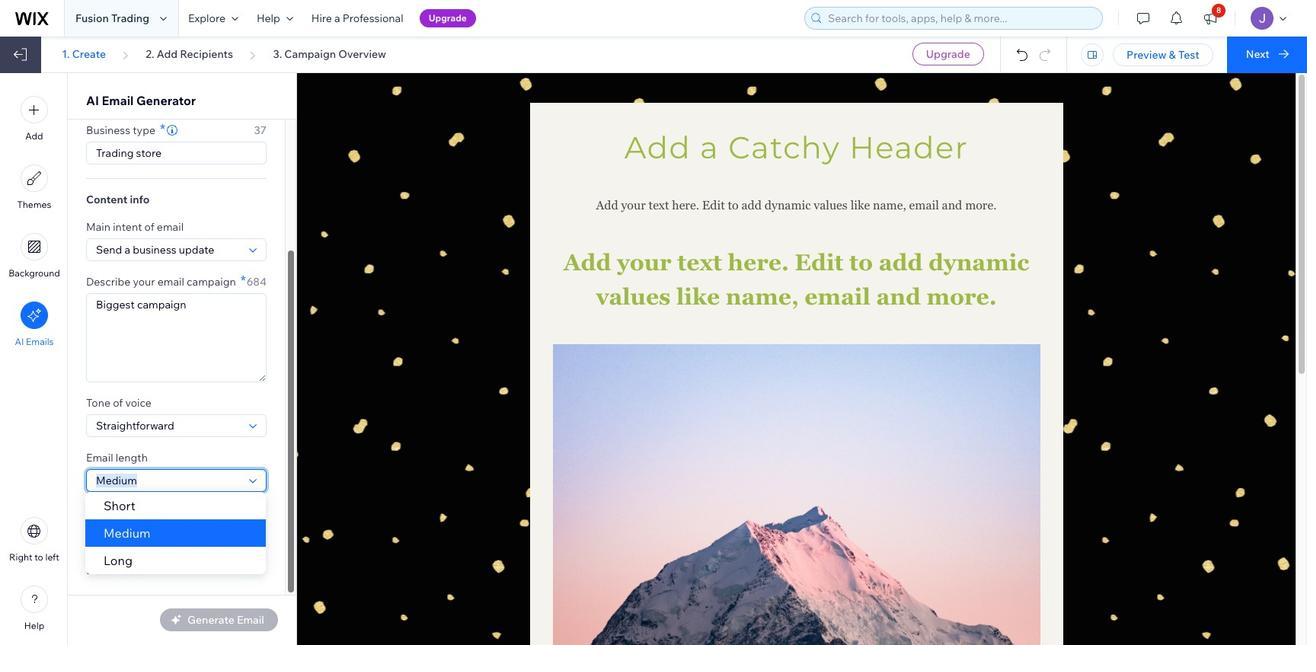 Task type: locate. For each thing, give the bounding box(es) containing it.
verify
[[116, 554, 140, 566]]

the right for
[[125, 531, 139, 543]]

ai up for
[[112, 519, 121, 530]]

* left 684
[[241, 272, 246, 290]]

intent
[[113, 220, 142, 234]]

2.
[[146, 47, 154, 61]]

upgrade right professional at the top left of page
[[429, 12, 467, 24]]

of right tone
[[113, 396, 123, 410]]

add
[[742, 198, 762, 213], [879, 249, 923, 276]]

0 horizontal spatial a
[[335, 11, 340, 25]]

to inside button
[[34, 552, 43, 563]]

0 vertical spatial name,
[[873, 198, 907, 213]]

1 horizontal spatial like
[[851, 198, 871, 213]]

liable
[[86, 531, 109, 543]]

684
[[247, 275, 267, 289]]

1 horizontal spatial help button
[[248, 0, 302, 37]]

0 horizontal spatial here.
[[672, 198, 700, 213]]

0 vertical spatial text
[[649, 198, 670, 213]]

terms
[[183, 519, 208, 530]]

1 vertical spatial edit
[[795, 249, 844, 276]]

generated
[[172, 531, 216, 543]]

dynamic
[[765, 198, 811, 213], [929, 249, 1030, 276]]

upgrade down search for tools, apps, help & more... field in the top right of the page
[[927, 47, 971, 61]]

0 horizontal spatial upgrade
[[429, 12, 467, 24]]

by continuing, you agree to both the open ai and unsplash terms
[[86, 506, 240, 530]]

unsplash
[[141, 519, 181, 530]]

0 horizontal spatial text
[[649, 198, 670, 213]]

1 horizontal spatial upgrade button
[[913, 43, 985, 66]]

content
[[86, 193, 128, 207]]

1 horizontal spatial open
[[231, 531, 255, 543]]

explore
[[188, 11, 226, 25]]

to
[[728, 198, 739, 213], [850, 249, 873, 276], [193, 506, 202, 517], [34, 552, 43, 563], [233, 554, 242, 566]]

0 horizontal spatial upgrade button
[[420, 9, 476, 27]]

info
[[130, 193, 150, 207]]

so
[[249, 543, 259, 554]]

1 vertical spatial open
[[231, 531, 255, 543]]

1 horizontal spatial a
[[700, 129, 720, 166]]

0 horizontal spatial like
[[677, 284, 720, 310]]

0 vertical spatial values
[[814, 198, 848, 213]]

professional
[[343, 11, 404, 25]]

help button down right to left
[[21, 586, 48, 632]]

0 vertical spatial and
[[942, 198, 963, 213]]

upgrade for the top upgrade button
[[429, 12, 467, 24]]

1 horizontal spatial text
[[678, 249, 722, 276]]

in
[[142, 554, 150, 566]]

open ai link
[[86, 517, 121, 531]]

0 horizontal spatial help button
[[21, 586, 48, 632]]

ai up use
[[257, 531, 266, 543]]

name,
[[873, 198, 907, 213], [726, 284, 799, 310]]

content info
[[86, 193, 150, 207]]

help button up 3.
[[248, 0, 302, 37]]

a left catchy
[[700, 129, 720, 166]]

0 vertical spatial here.
[[672, 198, 700, 213]]

0 horizontal spatial *
[[160, 120, 166, 138]]

0 horizontal spatial help
[[24, 620, 44, 632]]

0 vertical spatial more.
[[966, 198, 997, 213]]

0 horizontal spatial values
[[596, 284, 671, 310]]

campaign
[[285, 47, 336, 61]]

ai
[[86, 93, 99, 108], [15, 336, 24, 348], [112, 519, 121, 530], [257, 531, 266, 543]]

email length
[[86, 451, 148, 465]]

1 vertical spatial help button
[[21, 586, 48, 632]]

sourced
[[146, 543, 181, 554]]

add inside add your text here. edit to add dynamic values like name, email and more.
[[564, 249, 611, 276]]

content.
[[102, 566, 138, 577]]

1 vertical spatial upgrade
[[927, 47, 971, 61]]

*
[[160, 120, 166, 138], [241, 272, 246, 290]]

a right hire
[[335, 11, 340, 25]]

the right the or
[[97, 543, 111, 554]]

2 vertical spatial and
[[123, 519, 139, 530]]

tone of voice
[[86, 396, 152, 410]]

a for professional
[[335, 11, 340, 25]]

type
[[133, 123, 155, 137]]

1 horizontal spatial *
[[241, 272, 246, 290]]

8
[[1217, 5, 1222, 15]]

upgrade button down search for tools, apps, help & more... field in the top right of the page
[[913, 43, 985, 66]]

1 horizontal spatial values
[[814, 198, 848, 213]]

0 vertical spatial add
[[742, 198, 762, 213]]

0 horizontal spatial add
[[742, 198, 762, 213]]

edit
[[703, 198, 725, 213], [795, 249, 844, 276]]

add
[[157, 47, 178, 61], [625, 129, 691, 166], [25, 130, 43, 142], [596, 198, 619, 213], [564, 249, 611, 276]]

* right 'type'
[[160, 120, 166, 138]]

2. add recipients link
[[146, 47, 233, 61]]

main
[[86, 220, 110, 234]]

0 vertical spatial help button
[[248, 0, 302, 37]]

like
[[851, 198, 871, 213], [677, 284, 720, 310]]

email
[[102, 93, 134, 108], [86, 451, 113, 465]]

upgrade button right professional at the top left of page
[[420, 9, 476, 27]]

open up liable
[[86, 519, 110, 530]]

0 horizontal spatial and
[[123, 519, 139, 530]]

values
[[814, 198, 848, 213], [596, 284, 671, 310]]

upgrade button
[[420, 9, 476, 27], [913, 43, 985, 66]]

open down not
[[231, 531, 255, 543]]

length
[[116, 451, 148, 465]]

1 vertical spatial a
[[700, 129, 720, 166]]

ai left emails
[[15, 336, 24, 348]]

themes
[[17, 199, 51, 210]]

0 vertical spatial like
[[851, 198, 871, 213]]

help up 3.
[[257, 11, 280, 25]]

ai up "business"
[[86, 93, 99, 108]]

0 vertical spatial edit
[[703, 198, 725, 213]]

ai inside the . wix is not liable for the results generated by open ai or the images sourced from unsplash, so please verify in advance your right to use the content.
[[257, 531, 266, 543]]

add your text here. edit to add dynamic values like name, email and more.
[[596, 198, 997, 213], [564, 249, 1036, 310]]

0 vertical spatial a
[[335, 11, 340, 25]]

0 horizontal spatial of
[[113, 396, 123, 410]]

0 vertical spatial upgrade
[[429, 12, 467, 24]]

wix
[[212, 519, 228, 530]]

ai inside 'button'
[[15, 336, 24, 348]]

preview
[[1127, 48, 1167, 62]]

1 horizontal spatial and
[[877, 284, 921, 310]]

recipients
[[180, 47, 233, 61]]

1 vertical spatial dynamic
[[929, 249, 1030, 276]]

1 horizontal spatial upgrade
[[927, 47, 971, 61]]

1 vertical spatial add your text here. edit to add dynamic values like name, email and more.
[[564, 249, 1036, 310]]

a for catchy
[[700, 129, 720, 166]]

1 vertical spatial more.
[[927, 284, 997, 310]]

unsplash,
[[205, 543, 247, 554]]

business
[[86, 123, 130, 137]]

next button
[[1228, 37, 1308, 73]]

hire a professional
[[312, 11, 404, 25]]

fusion trading
[[75, 11, 149, 25]]

1 vertical spatial here.
[[728, 249, 789, 276]]

email up business type *
[[102, 93, 134, 108]]

help
[[257, 11, 280, 25], [24, 620, 44, 632]]

medium
[[104, 526, 151, 541]]

from
[[183, 543, 203, 554]]

None field
[[91, 239, 245, 261], [91, 415, 245, 437], [91, 470, 245, 492], [91, 239, 245, 261], [91, 415, 245, 437], [91, 470, 245, 492]]

0 horizontal spatial open
[[86, 519, 110, 530]]

1 vertical spatial add
[[879, 249, 923, 276]]

1 horizontal spatial edit
[[795, 249, 844, 276]]

themes button
[[17, 165, 51, 210]]

by
[[86, 506, 97, 517]]

1 horizontal spatial dynamic
[[929, 249, 1030, 276]]

help down right to left
[[24, 620, 44, 632]]

1 horizontal spatial help
[[257, 11, 280, 25]]

list box
[[85, 492, 266, 575]]

0 vertical spatial of
[[145, 220, 154, 234]]

0 vertical spatial open
[[86, 519, 110, 530]]

1 vertical spatial text
[[678, 249, 722, 276]]

1 vertical spatial name,
[[726, 284, 799, 310]]

background
[[8, 268, 60, 279]]

email left length
[[86, 451, 113, 465]]

voice
[[125, 396, 152, 410]]

and inside by continuing, you agree to both the open ai and unsplash terms
[[123, 519, 139, 530]]

1 vertical spatial values
[[596, 284, 671, 310]]

your inside describe your email campaign * 684
[[133, 275, 155, 289]]

the up "is"
[[226, 506, 240, 517]]

1 vertical spatial like
[[677, 284, 720, 310]]

text
[[649, 198, 670, 213], [678, 249, 722, 276]]

describe
[[86, 275, 131, 289]]

here.
[[672, 198, 700, 213], [728, 249, 789, 276]]

0 vertical spatial dynamic
[[765, 198, 811, 213]]

email
[[910, 198, 940, 213], [157, 220, 184, 234], [158, 275, 184, 289], [805, 284, 871, 310]]

of right intent
[[145, 220, 154, 234]]

upgrade
[[429, 12, 467, 24], [927, 47, 971, 61]]

2 horizontal spatial and
[[942, 198, 963, 213]]

&
[[1170, 48, 1177, 62]]



Task type: vqa. For each thing, say whether or not it's contained in the screenshot.
2
no



Task type: describe. For each thing, give the bounding box(es) containing it.
add inside button
[[25, 130, 43, 142]]

email inside describe your email campaign * 684
[[158, 275, 184, 289]]

short
[[104, 498, 135, 514]]

right to left
[[9, 552, 59, 563]]

continuing,
[[99, 506, 147, 517]]

generator
[[136, 93, 196, 108]]

list box containing short
[[85, 492, 266, 575]]

header
[[850, 129, 969, 166]]

advance
[[152, 554, 188, 566]]

create
[[72, 47, 106, 61]]

1.
[[62, 47, 70, 61]]

right to left button
[[9, 517, 59, 563]]

both
[[204, 506, 224, 517]]

0 vertical spatial add your text here. edit to add dynamic values like name, email and more.
[[596, 198, 997, 213]]

add button
[[21, 96, 48, 142]]

for
[[111, 531, 123, 543]]

ai email generator
[[86, 93, 196, 108]]

2. add recipients
[[146, 47, 233, 61]]

1 vertical spatial help
[[24, 620, 44, 632]]

tone
[[86, 396, 111, 410]]

8 button
[[1194, 0, 1228, 37]]

add a catchy header
[[625, 129, 969, 166]]

1 horizontal spatial add
[[879, 249, 923, 276]]

1 horizontal spatial here.
[[728, 249, 789, 276]]

1 vertical spatial email
[[86, 451, 113, 465]]

catchy
[[729, 129, 841, 166]]

please
[[86, 554, 114, 566]]

right
[[211, 554, 231, 566]]

overview
[[339, 47, 386, 61]]

agree
[[167, 506, 191, 517]]

upgrade for upgrade button to the bottom
[[927, 47, 971, 61]]

you
[[149, 506, 164, 517]]

long
[[104, 553, 133, 569]]

Search for tools, apps, help & more... field
[[824, 8, 1098, 29]]

preview & test
[[1127, 48, 1200, 62]]

ai emails button
[[15, 302, 54, 348]]

to inside the . wix is not liable for the results generated by open ai or the images sourced from unsplash, so please verify in advance your right to use the content.
[[233, 554, 242, 566]]

open inside by continuing, you agree to both the open ai and unsplash terms
[[86, 519, 110, 530]]

Describe your email campaign text field
[[87, 294, 266, 382]]

use
[[244, 554, 259, 566]]

1. create link
[[62, 47, 106, 61]]

to inside by continuing, you agree to both the open ai and unsplash terms
[[193, 506, 202, 517]]

background button
[[8, 233, 60, 279]]

hire a professional link
[[302, 0, 413, 37]]

.
[[208, 519, 210, 530]]

open inside the . wix is not liable for the results generated by open ai or the images sourced from unsplash, so please verify in advance your right to use the content.
[[231, 531, 255, 543]]

by
[[218, 531, 229, 543]]

37
[[254, 123, 267, 137]]

trading
[[111, 11, 149, 25]]

1 vertical spatial upgrade button
[[913, 43, 985, 66]]

emails
[[26, 336, 54, 348]]

the inside by continuing, you agree to both the open ai and unsplash terms
[[226, 506, 240, 517]]

0 horizontal spatial edit
[[703, 198, 725, 213]]

0 vertical spatial email
[[102, 93, 134, 108]]

results
[[141, 531, 170, 543]]

images
[[113, 543, 144, 554]]

1 horizontal spatial name,
[[873, 198, 907, 213]]

3. campaign overview link
[[273, 47, 386, 61]]

or
[[86, 543, 95, 554]]

is
[[230, 519, 237, 530]]

right
[[9, 552, 32, 563]]

0 horizontal spatial dynamic
[[765, 198, 811, 213]]

main intent of email
[[86, 220, 184, 234]]

describe your email campaign * 684
[[86, 272, 267, 290]]

ai inside by continuing, you agree to both the open ai and unsplash terms
[[112, 519, 121, 530]]

business type *
[[86, 120, 166, 138]]

medium option
[[85, 520, 266, 547]]

1. create
[[62, 47, 106, 61]]

0 vertical spatial upgrade button
[[420, 9, 476, 27]]

3. campaign overview
[[273, 47, 386, 61]]

3.
[[273, 47, 282, 61]]

your inside the . wix is not liable for the results generated by open ai or the images sourced from unsplash, so please verify in advance your right to use the content.
[[190, 554, 209, 566]]

0 vertical spatial help
[[257, 11, 280, 25]]

not
[[239, 519, 253, 530]]

Business type field
[[91, 143, 261, 164]]

1 vertical spatial of
[[113, 396, 123, 410]]

the down the or
[[86, 566, 100, 577]]

preview & test button
[[1114, 43, 1214, 66]]

1 horizontal spatial of
[[145, 220, 154, 234]]

unsplash terms link
[[141, 517, 208, 531]]

test
[[1179, 48, 1200, 62]]

0 vertical spatial *
[[160, 120, 166, 138]]

hire
[[312, 11, 332, 25]]

left
[[45, 552, 59, 563]]

campaign
[[187, 275, 236, 289]]

1 vertical spatial *
[[241, 272, 246, 290]]

1 vertical spatial and
[[877, 284, 921, 310]]

0 horizontal spatial name,
[[726, 284, 799, 310]]

. wix is not liable for the results generated by open ai or the images sourced from unsplash, so please verify in advance your right to use the content.
[[86, 519, 266, 577]]

fusion
[[75, 11, 109, 25]]

next
[[1247, 47, 1270, 61]]

ai emails
[[15, 336, 54, 348]]



